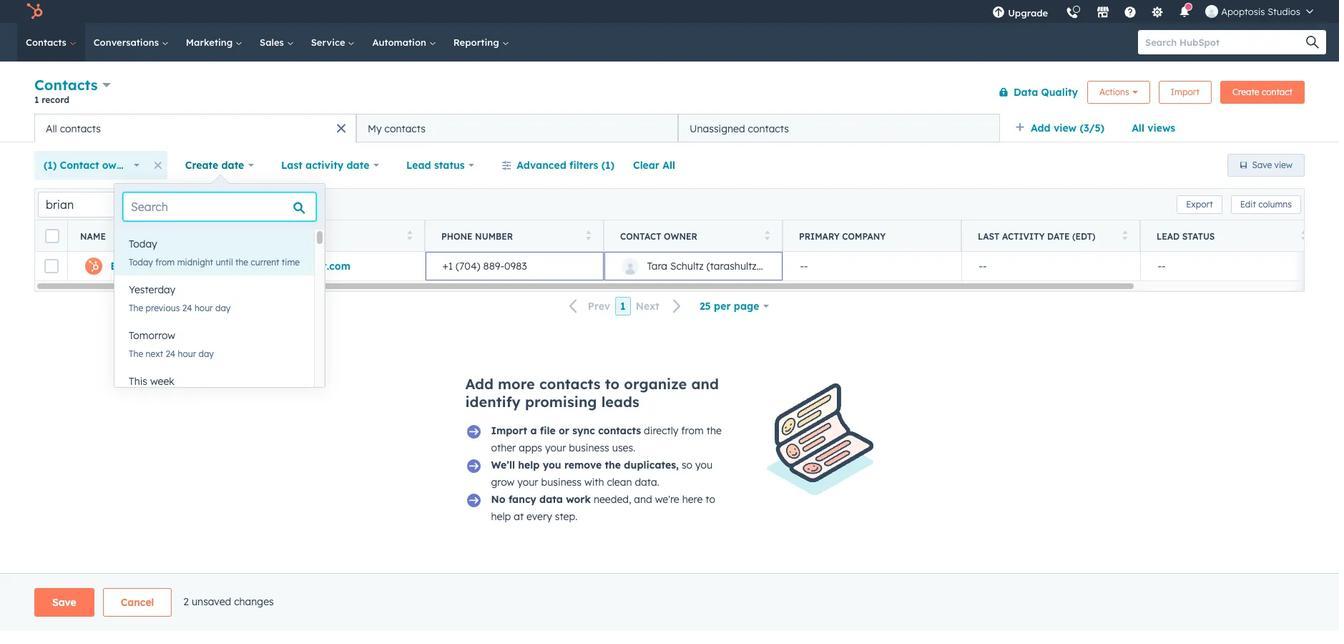 Task type: describe. For each thing, give the bounding box(es) containing it.
previous
[[146, 303, 180, 313]]

grow
[[491, 476, 515, 489]]

data
[[540, 493, 563, 506]]

press to sort. image for contact owner press to sort. element
[[764, 230, 770, 240]]

apoptosis
[[1221, 6, 1265, 17]]

uses.
[[612, 441, 636, 454]]

fancy
[[509, 493, 536, 506]]

2 -- from the left
[[979, 260, 987, 273]]

my contacts button
[[356, 114, 678, 142]]

(edt)
[[1073, 231, 1096, 241]]

my
[[368, 122, 382, 135]]

search button
[[1299, 30, 1327, 54]]

+1
[[443, 260, 453, 273]]

remove
[[564, 459, 602, 472]]

contacts for my contacts
[[385, 122, 426, 135]]

week
[[150, 375, 174, 388]]

advanced filters (1)
[[517, 159, 615, 172]]

1 you from the left
[[543, 459, 561, 472]]

(tarashultz49@gmail.com)
[[707, 260, 831, 273]]

tomorrow button
[[114, 321, 314, 350]]

Search HubSpot search field
[[1138, 30, 1314, 54]]

contacts banner
[[34, 73, 1305, 114]]

0983
[[504, 260, 527, 273]]

last for last activity date (edt)
[[978, 231, 1000, 241]]

automation link
[[364, 23, 445, 62]]

page section element
[[0, 588, 1339, 617]]

marketing
[[186, 36, 235, 48]]

your inside directly from the other apps your business uses.
[[545, 441, 566, 454]]

create date
[[185, 159, 244, 172]]

lead status
[[1157, 231, 1215, 241]]

other
[[491, 441, 516, 454]]

lead status
[[406, 159, 465, 172]]

filters
[[570, 159, 598, 172]]

menu containing apoptosis studios
[[984, 0, 1322, 28]]

1 today from the top
[[129, 238, 157, 250]]

1 - from the left
[[800, 260, 804, 273]]

apoptosis studios button
[[1197, 0, 1322, 23]]

contact)
[[231, 260, 274, 273]]

hour for yesterday
[[195, 303, 213, 313]]

(3/5)
[[1080, 122, 1105, 135]]

25
[[700, 300, 711, 313]]

directly from the other apps your business uses.
[[491, 424, 722, 454]]

last for last activity date
[[281, 159, 302, 172]]

leads
[[602, 393, 639, 411]]

lead for lead status
[[406, 159, 431, 172]]

per
[[714, 300, 731, 313]]

press to sort. element for phone number
[[586, 230, 591, 242]]

you inside so you grow your business with clean data.
[[695, 459, 713, 472]]

business inside directly from the other apps your business uses.
[[569, 441, 609, 454]]

889-
[[483, 260, 504, 273]]

import a file or sync contacts
[[491, 424, 641, 437]]

press to sort. image for 1st press to sort. element
[[228, 230, 233, 240]]

this week button
[[114, 367, 314, 396]]

notifications image
[[1179, 6, 1191, 19]]

data.
[[635, 476, 660, 489]]

current
[[251, 257, 279, 268]]

1 for 1
[[620, 300, 626, 313]]

help inside needed, and we're here to help at every step.
[[491, 510, 511, 523]]

hour for tomorrow
[[178, 348, 196, 359]]

contact owner
[[620, 231, 698, 241]]

needed,
[[594, 493, 631, 506]]

last activity date button
[[272, 151, 389, 180]]

export button
[[1177, 195, 1223, 214]]

service link
[[302, 23, 364, 62]]

contacts for unassigned contacts
[[748, 122, 789, 135]]

actions
[[1100, 86, 1130, 97]]

press to sort. element for lead status
[[1301, 230, 1306, 242]]

export
[[1186, 199, 1213, 209]]

name
[[80, 231, 106, 241]]

promising
[[525, 393, 597, 411]]

notifications button
[[1173, 0, 1197, 23]]

press to sort. image for phone number
[[586, 230, 591, 240]]

until
[[216, 257, 233, 268]]

all contacts
[[46, 122, 101, 135]]

calling icon button
[[1061, 1, 1085, 22]]

apps
[[519, 441, 542, 454]]

clear all button
[[624, 151, 685, 180]]

pagination navigation
[[561, 297, 690, 316]]

marketing link
[[177, 23, 251, 62]]

tara schultz image
[[1206, 5, 1219, 18]]

data quality
[[1014, 86, 1078, 98]]

2 vertical spatial the
[[605, 459, 621, 472]]

data quality button
[[989, 78, 1079, 106]]

25 per page button
[[690, 292, 779, 321]]

create for create contact
[[1233, 86, 1260, 97]]

press to sort. element for last activity date (edt)
[[1122, 230, 1128, 242]]

quality
[[1041, 86, 1078, 98]]

Search name, phone, email addresses, or company search field
[[38, 191, 212, 217]]

schultz
[[670, 260, 704, 273]]

next button
[[631, 297, 690, 316]]

create contact button
[[1221, 80, 1305, 103]]

2 - from the left
[[804, 260, 808, 273]]

your inside so you grow your business with clean data.
[[517, 476, 538, 489]]

a
[[530, 424, 537, 437]]

edit columns button
[[1231, 195, 1301, 214]]

0 vertical spatial help
[[518, 459, 540, 472]]

upgrade
[[1008, 7, 1048, 19]]

primary company column header
[[783, 220, 962, 252]]

upgrade image
[[992, 6, 1005, 19]]

press to sort. image for 5th press to sort. element from the right
[[407, 230, 412, 240]]

sales
[[260, 36, 287, 48]]

(1) inside button
[[601, 159, 615, 172]]

(704)
[[456, 260, 481, 273]]

import for import
[[1171, 86, 1200, 97]]

duplicates,
[[624, 459, 679, 472]]

press to sort. image for last activity date (edt)
[[1122, 230, 1128, 240]]

day for yesterday
[[215, 303, 231, 313]]

unassigned contacts
[[690, 122, 789, 135]]

1 -- from the left
[[800, 260, 808, 273]]

create date button
[[176, 151, 263, 180]]

view for save
[[1275, 160, 1293, 170]]

all for all views
[[1132, 122, 1145, 135]]

contacts link
[[17, 23, 85, 62]]

to inside needed, and we're here to help at every step.
[[706, 493, 715, 506]]

this week
[[129, 375, 174, 388]]

contacts inside popup button
[[34, 76, 98, 94]]

tomorrow
[[129, 329, 175, 342]]

press to sort. element for contact owner
[[764, 230, 770, 242]]

hubspot link
[[17, 3, 54, 20]]

press to sort. image for lead status
[[1301, 230, 1306, 240]]

status
[[434, 159, 465, 172]]

brian halligan (sample contact) link
[[111, 260, 274, 273]]

reporting
[[453, 36, 502, 48]]

1 press to sort. element from the left
[[228, 230, 233, 242]]

the inside directly from the other apps your business uses.
[[707, 424, 722, 437]]

(1) inside popup button
[[44, 159, 57, 172]]

we'll help you remove the duplicates,
[[491, 459, 679, 472]]

marketplaces image
[[1097, 6, 1110, 19]]

create contact
[[1233, 86, 1293, 97]]

so
[[682, 459, 693, 472]]

bh@hubspot.com
[[264, 260, 351, 273]]

company
[[842, 231, 886, 241]]

save for save
[[52, 596, 76, 609]]



Task type: locate. For each thing, give the bounding box(es) containing it.
0 horizontal spatial 24
[[166, 348, 175, 359]]

cancel
[[121, 596, 154, 609]]

1 horizontal spatial all
[[663, 159, 675, 172]]

the right the until
[[235, 257, 248, 268]]

-- inside 'button'
[[1158, 260, 1166, 273]]

5 - from the left
[[1158, 260, 1162, 273]]

list box
[[114, 230, 325, 413]]

activity
[[306, 159, 344, 172]]

time
[[282, 257, 300, 268]]

add down data quality
[[1031, 122, 1051, 135]]

date inside 'popup button'
[[347, 159, 369, 172]]

save inside button
[[52, 596, 76, 609]]

data
[[1014, 86, 1038, 98]]

import button
[[1159, 80, 1212, 103]]

4 - from the left
[[983, 260, 987, 273]]

contacts right unassigned on the right of the page
[[748, 122, 789, 135]]

contacts up record
[[34, 76, 98, 94]]

0 vertical spatial add
[[1031, 122, 1051, 135]]

add inside popup button
[[1031, 122, 1051, 135]]

the inside yesterday the previous 24 hour day
[[129, 303, 143, 313]]

yesterday button
[[114, 275, 314, 304]]

1 horizontal spatial last
[[978, 231, 1000, 241]]

1 horizontal spatial owner
[[664, 231, 698, 241]]

we'll
[[491, 459, 515, 472]]

and right the 'organize'
[[691, 375, 719, 393]]

today up yesterday
[[129, 257, 153, 268]]

all right clear at left top
[[663, 159, 675, 172]]

and down 'data.' on the left of page
[[634, 493, 652, 506]]

add for add more contacts to organize and identify promising leads
[[465, 375, 494, 393]]

--
[[800, 260, 808, 273], [979, 260, 987, 273], [1158, 260, 1166, 273]]

1 vertical spatial business
[[541, 476, 582, 489]]

contacts inside my contacts button
[[385, 122, 426, 135]]

1 horizontal spatial the
[[605, 459, 621, 472]]

you left remove
[[543, 459, 561, 472]]

every
[[527, 510, 552, 523]]

0 vertical spatial the
[[235, 257, 248, 268]]

tomorrow the next 24 hour day
[[129, 329, 214, 359]]

contacts right my
[[385, 122, 426, 135]]

0 vertical spatial business
[[569, 441, 609, 454]]

1 vertical spatial help
[[491, 510, 511, 523]]

0 horizontal spatial day
[[199, 348, 214, 359]]

sales link
[[251, 23, 302, 62]]

create for create date
[[185, 159, 218, 172]]

import up other
[[491, 424, 527, 437]]

business
[[569, 441, 609, 454], [541, 476, 582, 489]]

1 vertical spatial from
[[681, 424, 704, 437]]

the for tomorrow
[[129, 348, 143, 359]]

press to sort. element left phone
[[407, 230, 412, 242]]

unsaved
[[192, 595, 231, 608]]

add left more
[[465, 375, 494, 393]]

0 horizontal spatial help
[[491, 510, 511, 523]]

marketplaces button
[[1088, 0, 1118, 23]]

unassigned contacts button
[[678, 114, 1000, 142]]

24 inside tomorrow the next 24 hour day
[[166, 348, 175, 359]]

0 vertical spatial lead
[[406, 159, 431, 172]]

status
[[1182, 231, 1215, 241]]

add
[[1031, 122, 1051, 135], [465, 375, 494, 393]]

owner up schultz
[[664, 231, 698, 241]]

0 horizontal spatial --
[[800, 260, 808, 273]]

and inside add more contacts to organize and identify promising leads
[[691, 375, 719, 393]]

clear
[[633, 159, 660, 172]]

1 vertical spatial hour
[[178, 348, 196, 359]]

3 press to sort. element from the left
[[586, 230, 591, 242]]

1 for 1 record
[[34, 94, 39, 105]]

2 horizontal spatial press to sort. image
[[764, 230, 770, 240]]

my contacts
[[368, 122, 426, 135]]

6 press to sort. element from the left
[[1301, 230, 1306, 242]]

search image
[[1306, 36, 1319, 49]]

from inside today today from midnight until the current time
[[155, 257, 175, 268]]

primary company
[[799, 231, 886, 241]]

0 horizontal spatial create
[[185, 159, 218, 172]]

1 (1) from the left
[[44, 159, 57, 172]]

contact up tara
[[620, 231, 661, 241]]

all inside button
[[663, 159, 675, 172]]

menu
[[984, 0, 1322, 28]]

date up search search box
[[221, 159, 244, 172]]

primary
[[799, 231, 840, 241]]

1 horizontal spatial (1)
[[601, 159, 615, 172]]

the down yesterday
[[129, 303, 143, 313]]

you right so
[[695, 459, 713, 472]]

from left the midnight
[[155, 257, 175, 268]]

(1) right filters
[[601, 159, 615, 172]]

1 horizontal spatial date
[[347, 159, 369, 172]]

-- down lead status
[[1158, 260, 1166, 273]]

2 (1) from the left
[[601, 159, 615, 172]]

1 vertical spatial add
[[465, 375, 494, 393]]

clear all
[[633, 159, 675, 172]]

3 - from the left
[[979, 260, 983, 273]]

columns
[[1259, 199, 1292, 209]]

1 vertical spatial the
[[129, 348, 143, 359]]

0 horizontal spatial view
[[1054, 122, 1077, 135]]

save inside "button"
[[1253, 160, 1272, 170]]

1 vertical spatial your
[[517, 476, 538, 489]]

contact inside popup button
[[60, 159, 99, 172]]

0 horizontal spatial lead
[[406, 159, 431, 172]]

1 horizontal spatial create
[[1233, 86, 1260, 97]]

-
[[800, 260, 804, 273], [804, 260, 808, 273], [979, 260, 983, 273], [983, 260, 987, 273], [1158, 260, 1162, 273], [1162, 260, 1166, 273]]

help down no in the bottom of the page
[[491, 510, 511, 523]]

with
[[584, 476, 604, 489]]

1 horizontal spatial lead
[[1157, 231, 1180, 241]]

press to sort. element up prev button at left
[[586, 230, 591, 242]]

hour inside yesterday the previous 24 hour day
[[195, 303, 213, 313]]

+1 (704) 889-0983 button
[[425, 252, 604, 280]]

0 horizontal spatial and
[[634, 493, 652, 506]]

the inside tomorrow the next 24 hour day
[[129, 348, 143, 359]]

contacts button
[[34, 74, 111, 95]]

date
[[1048, 231, 1070, 241]]

1 horizontal spatial add
[[1031, 122, 1051, 135]]

all for all contacts
[[46, 122, 57, 135]]

0 vertical spatial save
[[1253, 160, 1272, 170]]

edit
[[1240, 199, 1256, 209]]

save view
[[1253, 160, 1293, 170]]

last inside 'popup button'
[[281, 159, 302, 172]]

hubspot image
[[26, 3, 43, 20]]

contacts
[[60, 122, 101, 135], [385, 122, 426, 135], [748, 122, 789, 135], [539, 375, 601, 393], [598, 424, 641, 437]]

automation
[[372, 36, 429, 48]]

0 horizontal spatial contact
[[60, 159, 99, 172]]

day up this week button
[[199, 348, 214, 359]]

all inside "button"
[[46, 122, 57, 135]]

lead for lead status
[[1157, 231, 1180, 241]]

the left next
[[129, 348, 143, 359]]

0 horizontal spatial (1)
[[44, 159, 57, 172]]

1 horizontal spatial --
[[979, 260, 987, 273]]

1 horizontal spatial press to sort. image
[[1122, 230, 1128, 240]]

press to sort. image down edit columns button
[[1301, 230, 1306, 240]]

contacts up (1) contact owner
[[60, 122, 101, 135]]

press to sort. image right (edt)
[[1122, 230, 1128, 240]]

2 date from the left
[[347, 159, 369, 172]]

from
[[155, 257, 175, 268], [681, 424, 704, 437]]

date right activity
[[347, 159, 369, 172]]

0 horizontal spatial to
[[605, 375, 620, 393]]

press to sort. image up the until
[[228, 230, 233, 240]]

24 right next
[[166, 348, 175, 359]]

day inside tomorrow the next 24 hour day
[[199, 348, 214, 359]]

1 vertical spatial 1
[[620, 300, 626, 313]]

(1) down all contacts
[[44, 159, 57, 172]]

0 vertical spatial view
[[1054, 122, 1077, 135]]

all views
[[1132, 122, 1176, 135]]

hour up tomorrow button at the left bottom
[[195, 303, 213, 313]]

add for add view (3/5)
[[1031, 122, 1051, 135]]

contacts inside add more contacts to organize and identify promising leads
[[539, 375, 601, 393]]

3 -- from the left
[[1158, 260, 1166, 273]]

0 horizontal spatial import
[[491, 424, 527, 437]]

settings image
[[1151, 6, 1164, 19]]

day up tomorrow button at the left bottom
[[215, 303, 231, 313]]

1 horizontal spatial import
[[1171, 86, 1200, 97]]

directly
[[644, 424, 679, 437]]

1 horizontal spatial view
[[1275, 160, 1293, 170]]

save view button
[[1227, 154, 1305, 177]]

contact down all contacts
[[60, 159, 99, 172]]

next
[[146, 348, 163, 359]]

1 vertical spatial contact
[[620, 231, 661, 241]]

0 vertical spatial and
[[691, 375, 719, 393]]

24 for tomorrow
[[166, 348, 175, 359]]

prev
[[588, 300, 610, 313]]

create left the contact
[[1233, 86, 1260, 97]]

contacts for all contacts
[[60, 122, 101, 135]]

24 for yesterday
[[182, 303, 192, 313]]

2 horizontal spatial press to sort. image
[[1301, 230, 1306, 240]]

1 inside contacts banner
[[34, 94, 39, 105]]

from right directly
[[681, 424, 704, 437]]

lead left status
[[1157, 231, 1180, 241]]

view inside popup button
[[1054, 122, 1077, 135]]

0 vertical spatial hour
[[195, 303, 213, 313]]

to
[[605, 375, 620, 393], [706, 493, 715, 506]]

the right directly
[[707, 424, 722, 437]]

press to sort. image up (tarashultz49@gmail.com) at right top
[[764, 230, 770, 240]]

24 right 'previous' at the top left of the page
[[182, 303, 192, 313]]

1 vertical spatial last
[[978, 231, 1000, 241]]

your down 'file'
[[545, 441, 566, 454]]

1 horizontal spatial day
[[215, 303, 231, 313]]

0 vertical spatial from
[[155, 257, 175, 268]]

0 vertical spatial the
[[129, 303, 143, 313]]

1 horizontal spatial to
[[706, 493, 715, 506]]

advanced filters (1) button
[[493, 151, 624, 180]]

1 inside button
[[620, 300, 626, 313]]

1 horizontal spatial 1
[[620, 300, 626, 313]]

press to sort. image left phone
[[407, 230, 412, 240]]

1 date from the left
[[221, 159, 244, 172]]

1 horizontal spatial press to sort. image
[[407, 230, 412, 240]]

contact
[[60, 159, 99, 172], [620, 231, 661, 241]]

1 vertical spatial import
[[491, 424, 527, 437]]

conversations link
[[85, 23, 177, 62]]

(1) contact owner
[[44, 159, 133, 172]]

add view (3/5) button
[[1006, 114, 1123, 142]]

to inside add more contacts to organize and identify promising leads
[[605, 375, 620, 393]]

view left (3/5)
[[1054, 122, 1077, 135]]

to right here
[[706, 493, 715, 506]]

owner inside popup button
[[102, 159, 133, 172]]

contacts up "import a file or sync contacts"
[[539, 375, 601, 393]]

the
[[235, 257, 248, 268], [707, 424, 722, 437], [605, 459, 621, 472]]

tara schultz (tarashultz49@gmail.com)
[[647, 260, 831, 273]]

1 vertical spatial create
[[185, 159, 218, 172]]

save
[[1253, 160, 1272, 170], [52, 596, 76, 609]]

1 horizontal spatial help
[[518, 459, 540, 472]]

contacts down hubspot link
[[26, 36, 69, 48]]

0 horizontal spatial add
[[465, 375, 494, 393]]

0 vertical spatial owner
[[102, 159, 133, 172]]

day for tomorrow
[[199, 348, 214, 359]]

last activity date
[[281, 159, 369, 172]]

1 right prev
[[620, 300, 626, 313]]

2 horizontal spatial all
[[1132, 122, 1145, 135]]

phone
[[441, 231, 473, 241]]

0 vertical spatial import
[[1171, 86, 1200, 97]]

cancel button
[[103, 588, 172, 617]]

1 vertical spatial owner
[[664, 231, 698, 241]]

settings link
[[1143, 0, 1173, 23]]

1 left record
[[34, 94, 39, 105]]

24 inside yesterday the previous 24 hour day
[[182, 303, 192, 313]]

the for yesterday
[[129, 303, 143, 313]]

email
[[263, 231, 291, 241]]

1 horizontal spatial and
[[691, 375, 719, 393]]

yesterday
[[129, 283, 176, 296]]

your up fancy
[[517, 476, 538, 489]]

0 horizontal spatial your
[[517, 476, 538, 489]]

0 vertical spatial day
[[215, 303, 231, 313]]

import for import a file or sync contacts
[[491, 424, 527, 437]]

view for add
[[1054, 122, 1077, 135]]

2 horizontal spatial --
[[1158, 260, 1166, 273]]

date inside dropdown button
[[221, 159, 244, 172]]

to left the 'organize'
[[605, 375, 620, 393]]

day inside yesterday the previous 24 hour day
[[215, 303, 231, 313]]

1 vertical spatial the
[[707, 424, 722, 437]]

business up 'data'
[[541, 476, 582, 489]]

1 vertical spatial view
[[1275, 160, 1293, 170]]

0 horizontal spatial from
[[155, 257, 175, 268]]

0 horizontal spatial 1
[[34, 94, 39, 105]]

tara
[[647, 260, 668, 273]]

1 vertical spatial contacts
[[34, 76, 98, 94]]

create inside dropdown button
[[185, 159, 218, 172]]

0 horizontal spatial save
[[52, 596, 76, 609]]

0 horizontal spatial you
[[543, 459, 561, 472]]

3 press to sort. image from the left
[[1301, 230, 1306, 240]]

lead inside "popup button"
[[406, 159, 431, 172]]

all down the 1 record
[[46, 122, 57, 135]]

view inside "button"
[[1275, 160, 1293, 170]]

2 unsaved changes
[[181, 595, 274, 608]]

6 - from the left
[[1162, 260, 1166, 273]]

lead left "status"
[[406, 159, 431, 172]]

1 vertical spatial and
[[634, 493, 652, 506]]

press to sort. element up the until
[[228, 230, 233, 242]]

press to sort. element right (edt)
[[1122, 230, 1128, 242]]

create inside button
[[1233, 86, 1260, 97]]

needed, and we're here to help at every step.
[[491, 493, 715, 523]]

1 press to sort. image from the left
[[586, 230, 591, 240]]

2 press to sort. image from the left
[[1122, 230, 1128, 240]]

1 the from the top
[[129, 303, 143, 313]]

press to sort. image down filters
[[586, 230, 591, 240]]

0 vertical spatial to
[[605, 375, 620, 393]]

0 vertical spatial contacts
[[26, 36, 69, 48]]

1 press to sort. image from the left
[[228, 230, 233, 240]]

all
[[1132, 122, 1145, 135], [46, 122, 57, 135], [663, 159, 675, 172]]

0 vertical spatial last
[[281, 159, 302, 172]]

press to sort. element up (tarashultz49@gmail.com) at right top
[[764, 230, 770, 242]]

1 vertical spatial day
[[199, 348, 214, 359]]

0 horizontal spatial date
[[221, 159, 244, 172]]

today up the brian
[[129, 238, 157, 250]]

hour inside tomorrow the next 24 hour day
[[178, 348, 196, 359]]

1 horizontal spatial 24
[[182, 303, 192, 313]]

the up clean at left bottom
[[605, 459, 621, 472]]

2 press to sort. image from the left
[[407, 230, 412, 240]]

contacts inside all contacts "button"
[[60, 122, 101, 135]]

press to sort. image
[[586, 230, 591, 240], [1122, 230, 1128, 240], [1301, 230, 1306, 240]]

4 press to sort. element from the left
[[764, 230, 770, 242]]

press to sort. element down edit columns button
[[1301, 230, 1306, 242]]

1 vertical spatial 24
[[166, 348, 175, 359]]

hour right next
[[178, 348, 196, 359]]

and inside needed, and we're here to help at every step.
[[634, 493, 652, 506]]

view up columns
[[1275, 160, 1293, 170]]

help image
[[1124, 6, 1137, 19]]

save button
[[34, 588, 94, 617]]

lead status button
[[397, 151, 484, 180]]

0 vertical spatial your
[[545, 441, 566, 454]]

2 press to sort. element from the left
[[407, 230, 412, 242]]

import up views
[[1171, 86, 1200, 97]]

views
[[1148, 122, 1176, 135]]

all left views
[[1132, 122, 1145, 135]]

press to sort. image
[[228, 230, 233, 240], [407, 230, 412, 240], [764, 230, 770, 240]]

create
[[1233, 86, 1260, 97], [185, 159, 218, 172]]

0 vertical spatial 24
[[182, 303, 192, 313]]

1 horizontal spatial save
[[1253, 160, 1272, 170]]

from inside directly from the other apps your business uses.
[[681, 424, 704, 437]]

2 horizontal spatial the
[[707, 424, 722, 437]]

calling icon image
[[1066, 7, 1079, 20]]

-- down primary
[[800, 260, 808, 273]]

here
[[682, 493, 703, 506]]

the inside today today from midnight until the current time
[[235, 257, 248, 268]]

contacts inside "unassigned contacts" button
[[748, 122, 789, 135]]

0 vertical spatial 1
[[34, 94, 39, 105]]

save for save view
[[1253, 160, 1272, 170]]

0 horizontal spatial owner
[[102, 159, 133, 172]]

reporting link
[[445, 23, 518, 62]]

0 horizontal spatial press to sort. image
[[228, 230, 233, 240]]

0 vertical spatial today
[[129, 238, 157, 250]]

halligan
[[141, 260, 183, 273]]

5 press to sort. element from the left
[[1122, 230, 1128, 242]]

1 horizontal spatial from
[[681, 424, 704, 437]]

1 vertical spatial today
[[129, 257, 153, 268]]

1 horizontal spatial you
[[695, 459, 713, 472]]

2 the from the top
[[129, 348, 143, 359]]

business up we'll help you remove the duplicates,
[[569, 441, 609, 454]]

contacts up uses.
[[598, 424, 641, 437]]

contact
[[1262, 86, 1293, 97]]

2 you from the left
[[695, 459, 713, 472]]

1 vertical spatial to
[[706, 493, 715, 506]]

0 horizontal spatial press to sort. image
[[586, 230, 591, 240]]

1 horizontal spatial your
[[545, 441, 566, 454]]

owner up search name, phone, email addresses, or company search field
[[102, 159, 133, 172]]

24
[[182, 303, 192, 313], [166, 348, 175, 359]]

0 vertical spatial contact
[[60, 159, 99, 172]]

-- down last activity date (edt) at the top right
[[979, 260, 987, 273]]

2
[[183, 595, 189, 608]]

-- button
[[1140, 252, 1319, 280]]

help button
[[1118, 0, 1143, 23]]

actions button
[[1088, 80, 1150, 103]]

1 horizontal spatial contact
[[620, 231, 661, 241]]

add inside add more contacts to organize and identify promising leads
[[465, 375, 494, 393]]

create down all contacts "button"
[[185, 159, 218, 172]]

3 press to sort. image from the left
[[764, 230, 770, 240]]

1 vertical spatial save
[[52, 596, 76, 609]]

business inside so you grow your business with clean data.
[[541, 476, 582, 489]]

import inside import button
[[1171, 86, 1200, 97]]

Search search field
[[123, 192, 316, 221]]

2 today from the top
[[129, 257, 153, 268]]

press to sort. element
[[228, 230, 233, 242], [407, 230, 412, 242], [586, 230, 591, 242], [764, 230, 770, 242], [1122, 230, 1128, 242], [1301, 230, 1306, 242]]

0 vertical spatial create
[[1233, 86, 1260, 97]]

lead
[[406, 159, 431, 172], [1157, 231, 1180, 241]]

contacts
[[26, 36, 69, 48], [34, 76, 98, 94]]

all views link
[[1123, 114, 1185, 142]]

help down apps
[[518, 459, 540, 472]]

service
[[311, 36, 348, 48]]

no fancy data work
[[491, 493, 591, 506]]

studios
[[1268, 6, 1301, 17]]

list box containing today
[[114, 230, 325, 413]]

0 horizontal spatial the
[[235, 257, 248, 268]]

0 horizontal spatial all
[[46, 122, 57, 135]]



Task type: vqa. For each thing, say whether or not it's contained in the screenshot.


